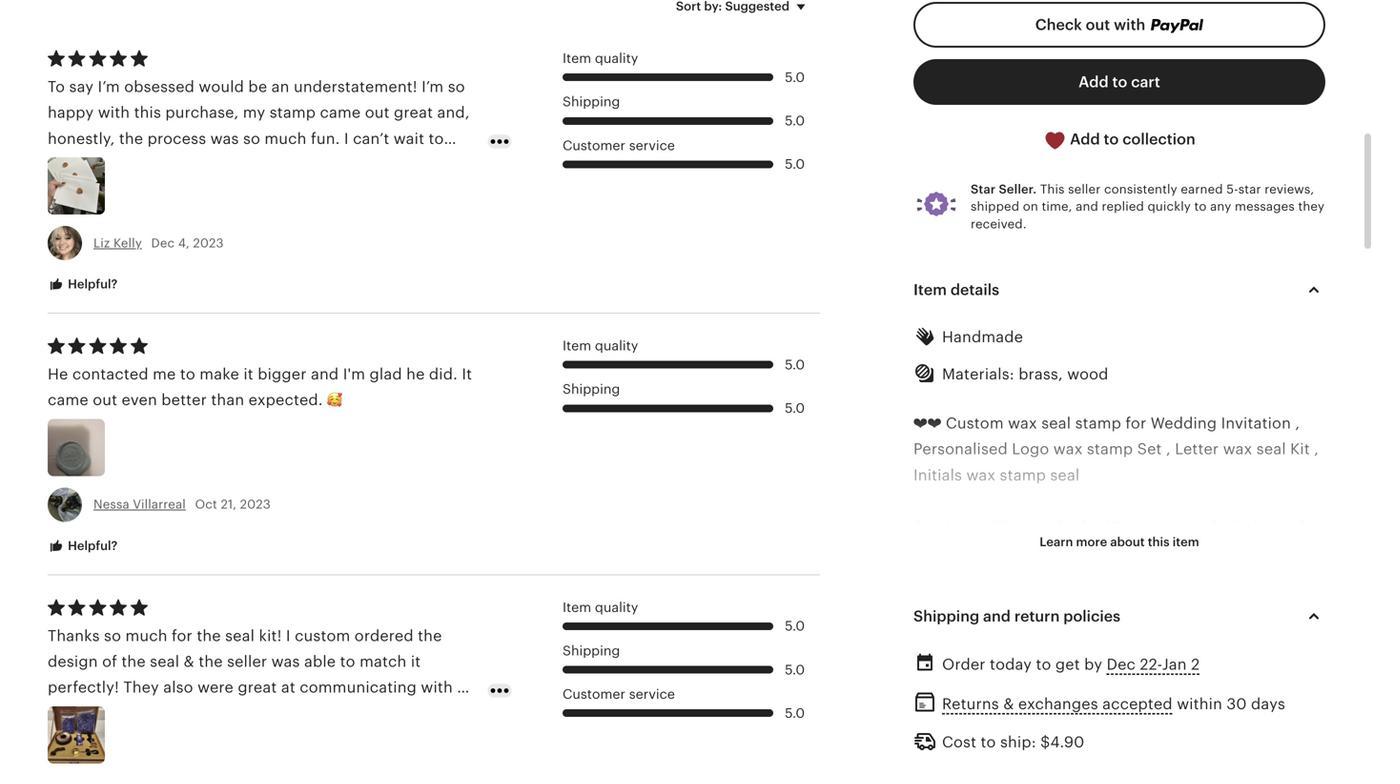 Task type: describe. For each thing, give the bounding box(es) containing it.
quality for to say i'm obsessed would be an understatement! i'm so happy with this purchase, my stamp came out great and, honestly, the process was so much fun. i can't wait to reuse this! it really gives such a beautiful handmade touch.
[[595, 51, 638, 66]]

helpful? button for liz kelly
[[33, 267, 132, 302]]

to inside the this seller consistently earned 5-star reviews, shipped on time, and replied quickly to any messages they received.
[[1195, 200, 1207, 214]]

check
[[1036, 16, 1083, 34]]

❤❤ custom wax seal stamp for wedding invitation , personalised logo wax stamp set , letter wax seal kit , initials wax stamp seal
[[914, 415, 1319, 484]]

2 or from the left
[[1072, 674, 1088, 691]]

cart
[[1132, 74, 1161, 91]]

& right perfect
[[443, 731, 454, 748]]

seal up "also"
[[150, 653, 179, 671]]

such inside if you choose our design, please tell me your initials, such as: s | j or s & j or sj(no vertical or ampersand) and date(if included)
[[914, 674, 949, 691]]

is
[[368, 731, 380, 748]]

to inside thanks so much for the seal kit! i custom ordered the design of the seal & the seller was able to match it perfectly! they also were great at communicating with me about the design as well as shipping when the shipping info had not updated. the color of the wax is perfect & the items in the kit are great quality!
[[340, 653, 356, 671]]

and inside dropdown button
[[984, 608, 1011, 625]]

wait
[[394, 130, 425, 147]]

sj(no
[[1092, 674, 1135, 691]]

order today to get by dec 22-jan 2
[[942, 656, 1200, 674]]

included)
[[1000, 700, 1070, 717]]

glad
[[370, 366, 402, 383]]

able
[[304, 653, 336, 671]]

make
[[200, 366, 239, 383]]

dec 22-jan 2 button
[[1107, 651, 1200, 679]]

wood
[[1068, 366, 1109, 383]]

it inside to say i'm obsessed would be an understatement! i'm so happy with this purchase, my stamp came out great and, honestly, the process was so much fun. i can't wait to reuse this! it really gives such a beautiful handmade touch.
[[129, 156, 139, 173]]

wax right logo
[[1054, 441, 1083, 458]]

he
[[407, 366, 425, 383]]

0 horizontal spatial ,
[[1167, 441, 1171, 458]]

seal up logo
[[1042, 415, 1071, 432]]

in
[[93, 757, 106, 774]]

❤❤ for ❤❤ how to order?
[[914, 596, 942, 614]]

1 vertical spatial so
[[243, 130, 260, 147]]

$
[[1041, 734, 1051, 751]]

item quality for thanks so much for the seal kit! i custom ordered the design of the seal & the seller was able to match it perfectly! they also were great at communicating with me about the design as well as shipping when the shipping info had not updated. the color of the wax is perfect & the items in the kit are great quality!
[[563, 600, 638, 615]]

check out with
[[1036, 16, 1150, 34]]

a
[[271, 156, 280, 173]]

design,
[[1047, 648, 1103, 666]]

also
[[163, 679, 193, 696]]

add for add to cart
[[1079, 74, 1109, 91]]

& right returns at bottom
[[1004, 696, 1015, 713]]

4.90
[[1051, 734, 1085, 751]]

match
[[360, 653, 407, 671]]

villarreal
[[133, 498, 186, 512]]

2 horizontal spatial so
[[448, 78, 465, 95]]

any logos/design, badge/crest, letters/initials can be made!!!
[[914, 519, 1321, 562]]

this inside to say i'm obsessed would be an understatement! i'm so happy with this purchase, my stamp came out great and, honestly, the process was so much fun. i can't wait to reuse this! it really gives such a beautiful handmade touch.
[[134, 104, 161, 121]]

1 horizontal spatial of
[[287, 731, 302, 748]]

1 or from the left
[[1012, 674, 1028, 691]]

if
[[914, 648, 924, 666]]

to
[[48, 78, 65, 95]]

materials: brass, wood
[[942, 366, 1109, 383]]

ampersand)
[[1218, 674, 1307, 691]]

helpful? for nessa villarreal oct 21, 2023
[[65, 539, 118, 553]]

our
[[1018, 648, 1043, 666]]

for inside thanks so much for the seal kit! i custom ordered the design of the seal & the seller was able to match it perfectly! they also were great at communicating with me about the design as well as shipping when the shipping info had not updated. the color of the wax is perfect & the items in the kit are great quality!
[[172, 627, 193, 645]]

2 quality from the top
[[595, 338, 638, 354]]

choose
[[960, 648, 1014, 666]]

customer for thanks so much for the seal kit! i custom ordered the design of the seal & the seller was able to match it perfectly! they also were great at communicating with me about the design as well as shipping when the shipping info had not updated. the color of the wax is perfect & the items in the kit are great quality!
[[563, 687, 626, 702]]

tell
[[1160, 648, 1183, 666]]

vertical
[[1139, 674, 1194, 691]]

6 5.0 from the top
[[785, 619, 805, 634]]

nessa villarreal link
[[93, 498, 186, 512]]

1 i'm from the left
[[98, 78, 120, 95]]

5 5.0 from the top
[[785, 401, 805, 416]]

the
[[213, 731, 240, 748]]

to right the how
[[984, 596, 999, 614]]

reviews,
[[1265, 182, 1315, 196]]

customer for to say i'm obsessed would be an understatement! i'm so happy with this purchase, my stamp came out great and, honestly, the process was so much fun. i can't wait to reuse this! it really gives such a beautiful handmade touch.
[[563, 138, 626, 153]]

0 horizontal spatial dec
[[151, 236, 175, 250]]

about inside thanks so much for the seal kit! i custom ordered the design of the seal & the seller was able to match it perfectly! they also were great at communicating with me about the design as well as shipping when the shipping info had not updated. the color of the wax is perfect & the items in the kit are great quality!
[[48, 705, 91, 722]]

item inside dropdown button
[[914, 281, 947, 299]]

wax down invitation
[[1224, 441, 1253, 458]]

seller inside the this seller consistently earned 5-star reviews, shipped on time, and replied quickly to any messages they received.
[[1069, 182, 1101, 196]]

were
[[198, 679, 234, 696]]

custom
[[295, 627, 350, 645]]

shipping for view details of this review photo by isaiah
[[563, 643, 620, 659]]

wax down personalised
[[967, 467, 996, 484]]

today
[[990, 656, 1032, 674]]

order?
[[1003, 596, 1055, 614]]

thanks
[[48, 627, 100, 645]]

set
[[1138, 441, 1162, 458]]

materials:
[[942, 366, 1015, 383]]

2 item quality from the top
[[563, 338, 638, 354]]

item for view details of this review photo by nessa villarreal
[[563, 338, 592, 354]]

details
[[951, 281, 1000, 299]]

than
[[211, 392, 244, 409]]

1 5.0 from the top
[[785, 70, 805, 85]]

stamp down logo
[[1000, 467, 1046, 484]]

1 vertical spatial dec
[[1107, 656, 1136, 674]]

30
[[1227, 696, 1247, 713]]

came inside to say i'm obsessed would be an understatement! i'm so happy with this purchase, my stamp came out great and, honestly, the process was so much fun. i can't wait to reuse this! it really gives such a beautiful handmade touch.
[[320, 104, 361, 121]]

such inside to say i'm obsessed would be an understatement! i'm so happy with this purchase, my stamp came out great and, honestly, the process was so much fun. i can't wait to reuse this! it really gives such a beautiful handmade touch.
[[231, 156, 267, 173]]

stamp inside to say i'm obsessed would be an understatement! i'm so happy with this purchase, my stamp came out great and, honestly, the process was so much fun. i can't wait to reuse this! it really gives such a beautiful handmade touch.
[[270, 104, 316, 121]]

reuse
[[48, 156, 89, 173]]

quality!
[[232, 757, 288, 774]]

items
[[48, 757, 89, 774]]

stamp left set
[[1087, 441, 1134, 458]]

be for would
[[248, 78, 267, 95]]

happy
[[48, 104, 94, 121]]

contacted
[[72, 366, 149, 383]]

2 i'm from the left
[[422, 78, 444, 95]]

great inside to say i'm obsessed would be an understatement! i'm so happy with this purchase, my stamp came out great and, honestly, the process was so much fun. i can't wait to reuse this! it really gives such a beautiful handmade touch.
[[394, 104, 433, 121]]

2 vertical spatial great
[[189, 757, 228, 774]]

item for the view details of this review photo by liz kelly
[[563, 51, 592, 66]]

cost to ship: $ 4.90
[[942, 734, 1085, 751]]

custom
[[946, 415, 1004, 432]]

me inside thanks so much for the seal kit! i custom ordered the design of the seal & the seller was able to match it perfectly! they also were great at communicating with me about the design as well as shipping when the shipping info had not updated. the color of the wax is perfect & the items in the kit are great quality!
[[457, 679, 480, 696]]

kit
[[139, 757, 157, 774]]

add to collection button
[[914, 117, 1326, 164]]

to inside button
[[1104, 131, 1119, 148]]

can't
[[353, 130, 390, 147]]

item
[[1173, 535, 1200, 549]]

me inside if you choose our design, please tell me your initials, such as: s | j or s & j or sj(no vertical or ampersand) and date(if included)
[[1187, 648, 1211, 666]]

to inside 'he contacted me to make it bigger and i'm glad he did. it came out even better than expected. 🥰'
[[180, 366, 195, 383]]

they
[[123, 679, 159, 696]]

received.
[[971, 217, 1027, 231]]

initials,
[[1252, 648, 1306, 666]]

on
[[1023, 200, 1039, 214]]

initials
[[914, 467, 963, 484]]

and inside the this seller consistently earned 5-star reviews, shipped on time, and replied quickly to any messages they received.
[[1076, 200, 1099, 214]]

helpful? for liz kelly dec 4, 2023
[[65, 277, 118, 291]]

kelly
[[113, 236, 142, 250]]

shipping for the view details of this review photo by liz kelly
[[563, 94, 620, 109]]

5-
[[1227, 182, 1239, 196]]

letters/initials
[[1160, 519, 1266, 536]]

your
[[1215, 648, 1248, 666]]

customer service for thanks so much for the seal kit! i custom ordered the design of the seal & the seller was able to match it perfectly! they also were great at communicating with me about the design as well as shipping when the shipping info had not updated. the color of the wax is perfect & the items in the kit are great quality!
[[563, 687, 675, 702]]

me inside 'he contacted me to make it bigger and i'm glad he did. it came out even better than expected. 🥰'
[[153, 366, 176, 383]]

with inside button
[[1114, 16, 1146, 34]]

2
[[1192, 656, 1200, 674]]

messages
[[1235, 200, 1295, 214]]

seal left kit!
[[225, 627, 255, 645]]

view details of this review photo by nessa villarreal image
[[48, 419, 105, 476]]

process
[[148, 130, 206, 147]]

wedding
[[1151, 415, 1217, 432]]

the inside to say i'm obsessed would be an understatement! i'm so happy with this purchase, my stamp came out great and, honestly, the process was so much fun. i can't wait to reuse this! it really gives such a beautiful handmade touch.
[[119, 130, 143, 147]]

time,
[[1042, 200, 1073, 214]]

2 shipping from the left
[[395, 705, 460, 722]]

beautiful
[[284, 156, 350, 173]]

with inside to say i'm obsessed would be an understatement! i'm so happy with this purchase, my stamp came out great and, honestly, the process was so much fun. i can't wait to reuse this! it really gives such a beautiful handmade touch.
[[98, 104, 130, 121]]

learn more about this item
[[1040, 535, 1200, 549]]

be for can
[[1302, 519, 1321, 536]]

expected.
[[249, 392, 323, 409]]

add to cart button
[[914, 59, 1326, 105]]

really
[[143, 156, 184, 173]]

understatement!
[[294, 78, 418, 95]]

1 j from the left
[[1001, 674, 1008, 691]]

i inside to say i'm obsessed would be an understatement! i'm so happy with this purchase, my stamp came out great and, honestly, the process was so much fun. i can't wait to reuse this! it really gives such a beautiful handmade touch.
[[344, 130, 349, 147]]

badge/crest,
[[1058, 519, 1156, 536]]

how
[[946, 596, 979, 614]]



Task type: vqa. For each thing, say whether or not it's contained in the screenshot.
the topmost me
yes



Task type: locate. For each thing, give the bounding box(es) containing it.
shipping up perfect
[[395, 705, 460, 722]]

was inside to say i'm obsessed would be an understatement! i'm so happy with this purchase, my stamp came out great and, honestly, the process was so much fun. i can't wait to reuse this! it really gives such a beautiful handmade touch.
[[210, 130, 239, 147]]

s left "|"
[[979, 674, 989, 691]]

had
[[80, 731, 108, 748]]

0 horizontal spatial for
[[172, 627, 193, 645]]

so inside thanks so much for the seal kit! i custom ordered the design of the seal & the seller was able to match it perfectly! they also were great at communicating with me about the design as well as shipping when the shipping info had not updated. the color of the wax is perfect & the items in the kit are great quality!
[[104, 627, 121, 645]]

1 vertical spatial ❤❤
[[914, 596, 942, 614]]

more
[[1077, 535, 1108, 549]]

info
[[48, 731, 76, 748]]

be right 'can'
[[1302, 519, 1321, 536]]

as down "also"
[[178, 705, 194, 722]]

1 horizontal spatial it
[[462, 366, 472, 383]]

0 horizontal spatial it
[[129, 156, 139, 173]]

0 vertical spatial me
[[153, 366, 176, 383]]

be inside any logos/design, badge/crest, letters/initials can be made!!!
[[1302, 519, 1321, 536]]

3 5.0 from the top
[[785, 156, 805, 172]]

0 horizontal spatial me
[[153, 366, 176, 383]]

1 helpful? from the top
[[65, 277, 118, 291]]

0 horizontal spatial s
[[979, 674, 989, 691]]

customer service
[[563, 138, 675, 153], [563, 687, 675, 702]]

consistently
[[1105, 182, 1178, 196]]

it inside thanks so much for the seal kit! i custom ordered the design of the seal & the seller was able to match it perfectly! they also were great at communicating with me about the design as well as shipping when the shipping info had not updated. the color of the wax is perfect & the items in the kit are great quality!
[[411, 653, 421, 671]]

with inside thanks so much for the seal kit! i custom ordered the design of the seal & the seller was able to match it perfectly! they also were great at communicating with me about the design as well as shipping when the shipping info had not updated. the color of the wax is perfect & the items in the kit are great quality!
[[421, 679, 453, 696]]

accepted
[[1103, 696, 1173, 713]]

0 vertical spatial helpful? button
[[33, 267, 132, 302]]

1 vertical spatial with
[[98, 104, 130, 121]]

well
[[198, 705, 228, 722]]

1 horizontal spatial about
[[1111, 535, 1145, 549]]

great left at
[[238, 679, 277, 696]]

dec up sj(no
[[1107, 656, 1136, 674]]

1 horizontal spatial great
[[238, 679, 277, 696]]

this
[[1041, 182, 1065, 196]]

2 vertical spatial me
[[457, 679, 480, 696]]

3 quality from the top
[[595, 600, 638, 615]]

2 horizontal spatial me
[[1187, 648, 1211, 666]]

1 helpful? button from the top
[[33, 267, 132, 302]]

1 vertical spatial this
[[1148, 535, 1170, 549]]

0 horizontal spatial i'm
[[98, 78, 120, 95]]

for up set
[[1126, 415, 1147, 432]]

❤❤ inside ❤❤ custom wax seal stamp for wedding invitation , personalised logo wax stamp set , letter wax seal kit , initials wax stamp seal
[[914, 415, 942, 432]]

about up info
[[48, 705, 91, 722]]

0 horizontal spatial be
[[248, 78, 267, 95]]

seller inside thanks so much for the seal kit! i custom ordered the design of the seal & the seller was able to match it perfectly! they also were great at communicating with me about the design as well as shipping when the shipping info had not updated. the color of the wax is perfect & the items in the kit are great quality!
[[227, 653, 267, 671]]

kit!
[[259, 627, 282, 645]]

or down order today to get by dec 22-jan 2
[[1072, 674, 1088, 691]]

1 vertical spatial item quality
[[563, 338, 638, 354]]

this down obsessed at the top left
[[134, 104, 161, 121]]

1 vertical spatial such
[[914, 674, 949, 691]]

0 vertical spatial 2023
[[193, 236, 224, 250]]

0 horizontal spatial i
[[286, 627, 291, 645]]

better
[[161, 392, 207, 409]]

this inside dropdown button
[[1148, 535, 1170, 549]]

it right 'match'
[[411, 653, 421, 671]]

0 vertical spatial of
[[102, 653, 117, 671]]

out inside to say i'm obsessed would be an understatement! i'm so happy with this purchase, my stamp came out great and, honestly, the process was so much fun. i can't wait to reuse this! it really gives such a beautiful handmade touch.
[[365, 104, 390, 121]]

2023
[[193, 236, 224, 250], [240, 498, 271, 512]]

jan
[[1163, 656, 1187, 674]]

communicating
[[300, 679, 417, 696]]

add to cart
[[1079, 74, 1161, 91]]

1 vertical spatial about
[[48, 705, 91, 722]]

2 s from the left
[[1032, 674, 1042, 691]]

8 5.0 from the top
[[785, 706, 805, 721]]

3 or from the left
[[1198, 674, 1214, 691]]

and left date(if
[[914, 700, 942, 717]]

learn
[[1040, 535, 1074, 549]]

be
[[248, 78, 267, 95], [1302, 519, 1321, 536]]

1 vertical spatial customer
[[563, 687, 626, 702]]

1 shipping from the left
[[253, 705, 318, 722]]

1 horizontal spatial or
[[1072, 674, 1088, 691]]

2023 right 21,
[[240, 498, 271, 512]]

0 horizontal spatial 2023
[[193, 236, 224, 250]]

out up can't
[[365, 104, 390, 121]]

i
[[344, 130, 349, 147], [286, 627, 291, 645]]

within
[[1177, 696, 1223, 713]]

seller right the "this"
[[1069, 182, 1101, 196]]

any
[[1211, 200, 1232, 214]]

, up kit at the bottom right of page
[[1296, 415, 1300, 432]]

1 horizontal spatial it
[[411, 653, 421, 671]]

1 vertical spatial i
[[286, 627, 291, 645]]

0 vertical spatial so
[[448, 78, 465, 95]]

0 vertical spatial helpful?
[[65, 277, 118, 291]]

1 service from the top
[[629, 138, 675, 153]]

about right the more
[[1111, 535, 1145, 549]]

1 horizontal spatial ,
[[1296, 415, 1300, 432]]

great down the the at bottom
[[189, 757, 228, 774]]

0 vertical spatial seller
[[1069, 182, 1101, 196]]

0 horizontal spatial such
[[231, 156, 267, 173]]

so down my on the left
[[243, 130, 260, 147]]

2 horizontal spatial great
[[394, 104, 433, 121]]

shipping and return policies button
[[897, 594, 1343, 640]]

with up add to cart
[[1114, 16, 1146, 34]]

earned
[[1181, 182, 1224, 196]]

or down today
[[1012, 674, 1028, 691]]

2 vertical spatial so
[[104, 627, 121, 645]]

1 horizontal spatial this
[[1148, 535, 1170, 549]]

0 vertical spatial ❤❤
[[914, 415, 942, 432]]

much up they
[[125, 627, 168, 645]]

1 horizontal spatial for
[[1126, 415, 1147, 432]]

and right time, on the right top
[[1076, 200, 1099, 214]]

great
[[394, 104, 433, 121], [238, 679, 277, 696], [189, 757, 228, 774]]

seller.
[[999, 182, 1037, 196]]

0 vertical spatial came
[[320, 104, 361, 121]]

22-
[[1140, 656, 1163, 674]]

item for view details of this review photo by isaiah
[[563, 600, 592, 615]]

with up perfect
[[421, 679, 453, 696]]

ship:
[[1001, 734, 1037, 751]]

or down the '2'
[[1198, 674, 1214, 691]]

out right "check"
[[1086, 16, 1111, 34]]

2023 right 4,
[[193, 236, 224, 250]]

handmade
[[942, 329, 1024, 346]]

i right the fun.
[[344, 130, 349, 147]]

liz kelly link
[[93, 236, 142, 250]]

came down he
[[48, 392, 89, 409]]

0 horizontal spatial was
[[210, 130, 239, 147]]

helpful? button down liz
[[33, 267, 132, 302]]

seal up badge/crest,
[[1051, 467, 1080, 484]]

quality for thanks so much for the seal kit! i custom ordered the design of the seal & the seller was able to match it perfectly! they also were great at communicating with me about the design as well as shipping when the shipping info had not updated. the color of the wax is perfect & the items in the kit are great quality!
[[595, 600, 638, 615]]

🥰
[[327, 392, 343, 409]]

to say i'm obsessed would be an understatement! i'm so happy with this purchase, my stamp came out great and, honestly, the process was so much fun. i can't wait to reuse this! it really gives such a beautiful handmade touch.
[[48, 78, 470, 199]]

out inside button
[[1086, 16, 1111, 34]]

learn more about this item button
[[1026, 525, 1214, 560]]

0 horizontal spatial with
[[98, 104, 130, 121]]

0 vertical spatial for
[[1126, 415, 1147, 432]]

to right cost
[[981, 734, 996, 751]]

liz
[[93, 236, 110, 250]]

for up "also"
[[172, 627, 193, 645]]

was up at
[[272, 653, 300, 671]]

0 vertical spatial item quality
[[563, 51, 638, 66]]

service for to say i'm obsessed would be an understatement! i'm so happy with this purchase, my stamp came out great and, honestly, the process was so much fun. i can't wait to reuse this! it really gives such a beautiful handmade touch.
[[629, 138, 675, 153]]

came
[[320, 104, 361, 121], [48, 392, 89, 409]]

helpful? down liz
[[65, 277, 118, 291]]

2 horizontal spatial ,
[[1315, 441, 1319, 458]]

0 horizontal spatial or
[[1012, 674, 1028, 691]]

0 vertical spatial was
[[210, 130, 239, 147]]

21,
[[221, 498, 237, 512]]

dec left 4,
[[151, 236, 175, 250]]

an
[[272, 78, 290, 95]]

0 vertical spatial out
[[1086, 16, 1111, 34]]

made!!!
[[914, 545, 970, 562]]

great up wait
[[394, 104, 433, 121]]

add inside button
[[1070, 131, 1100, 148]]

you
[[928, 648, 955, 666]]

purchase,
[[165, 104, 239, 121]]

1 horizontal spatial 2023
[[240, 498, 271, 512]]

came inside 'he contacted me to make it bigger and i'm glad he did. it came out even better than expected. 🥰'
[[48, 392, 89, 409]]

shipping
[[563, 94, 620, 109], [563, 382, 620, 397], [914, 608, 980, 625], [563, 643, 620, 659]]

0 horizontal spatial so
[[104, 627, 121, 645]]

personalised
[[914, 441, 1008, 458]]

so right thanks
[[104, 627, 121, 645]]

i'm up and,
[[422, 78, 444, 95]]

0 horizontal spatial seller
[[227, 653, 267, 671]]

and up 🥰
[[311, 366, 339, 383]]

much inside thanks so much for the seal kit! i custom ordered the design of the seal & the seller was able to match it perfectly! they also were great at communicating with me about the design as well as shipping when the shipping info had not updated. the color of the wax is perfect & the items in the kit are great quality!
[[125, 627, 168, 645]]

out inside 'he contacted me to make it bigger and i'm glad he did. it came out even better than expected. 🥰'
[[93, 392, 117, 409]]

to down earned
[[1195, 200, 1207, 214]]

2 vertical spatial item quality
[[563, 600, 638, 615]]

by
[[1085, 656, 1103, 674]]

customer service for to say i'm obsessed would be an understatement! i'm so happy with this purchase, my stamp came out great and, honestly, the process was so much fun. i can't wait to reuse this! it really gives such a beautiful handmade touch.
[[563, 138, 675, 153]]

1 vertical spatial it
[[462, 366, 472, 383]]

1 horizontal spatial seller
[[1069, 182, 1101, 196]]

was inside thanks so much for the seal kit! i custom ordered the design of the seal & the seller was able to match it perfectly! they also were great at communicating with me about the design as well as shipping when the shipping info had not updated. the color of the wax is perfect & the items in the kit are great quality!
[[272, 653, 300, 671]]

0 vertical spatial customer service
[[563, 138, 675, 153]]

it right this!
[[129, 156, 139, 173]]

it right make
[[244, 366, 254, 383]]

, right set
[[1167, 441, 1171, 458]]

1 horizontal spatial design
[[124, 705, 174, 722]]

star
[[1239, 182, 1262, 196]]

1 horizontal spatial so
[[243, 130, 260, 147]]

brass,
[[1019, 366, 1063, 383]]

i'm right say
[[98, 78, 120, 95]]

it inside 'he contacted me to make it bigger and i'm glad he did. it came out even better than expected. 🥰'
[[244, 366, 254, 383]]

such left a
[[231, 156, 267, 173]]

1 as from the left
[[178, 705, 194, 722]]

stamp down wood on the top right of the page
[[1076, 415, 1122, 432]]

design down thanks
[[48, 653, 98, 671]]

much inside to say i'm obsessed would be an understatement! i'm so happy with this purchase, my stamp came out great and, honestly, the process was so much fun. i can't wait to reuse this! it really gives such a beautiful handmade touch.
[[265, 130, 307, 147]]

say
[[69, 78, 94, 95]]

add left cart
[[1079, 74, 1109, 91]]

and inside 'he contacted me to make it bigger and i'm glad he did. it came out even better than expected. 🥰'
[[311, 366, 339, 383]]

this left item
[[1148, 535, 1170, 549]]

of right color at the bottom left of the page
[[287, 731, 302, 748]]

1 s from the left
[[979, 674, 989, 691]]

2 5.0 from the top
[[785, 113, 805, 128]]

helpful? button for nessa villarreal
[[33, 529, 132, 564]]

i'm
[[343, 366, 365, 383]]

2 service from the top
[[629, 687, 675, 702]]

0 vertical spatial be
[[248, 78, 267, 95]]

perfect
[[384, 731, 439, 748]]

1 quality from the top
[[595, 51, 638, 66]]

this!
[[93, 156, 125, 173]]

returns & exchanges accepted button
[[942, 690, 1173, 718]]

handmade
[[354, 156, 433, 173]]

0 vertical spatial add
[[1079, 74, 1109, 91]]

1 vertical spatial great
[[238, 679, 277, 696]]

and right the how
[[984, 608, 1011, 625]]

wax up logo
[[1008, 415, 1038, 432]]

design down they
[[124, 705, 174, 722]]

be left an
[[248, 78, 267, 95]]

0 vertical spatial about
[[1111, 535, 1145, 549]]

2023 for liz kelly dec 4, 2023
[[193, 236, 224, 250]]

7 5.0 from the top
[[785, 662, 805, 678]]

1 horizontal spatial dec
[[1107, 656, 1136, 674]]

0 horizontal spatial great
[[189, 757, 228, 774]]

fun.
[[311, 130, 340, 147]]

about inside learn more about this item dropdown button
[[1111, 535, 1145, 549]]

2023 for nessa villarreal oct 21, 2023
[[240, 498, 271, 512]]

quickly
[[1148, 200, 1191, 214]]

& inside if you choose our design, please tell me your initials, such as: s | j or s & j or sj(no vertical or ampersand) and date(if included)
[[1046, 674, 1057, 691]]

j down get
[[1061, 674, 1068, 691]]

to right wait
[[429, 130, 444, 147]]

order
[[942, 656, 986, 674]]

0 vertical spatial design
[[48, 653, 98, 671]]

❤❤ up personalised
[[914, 415, 942, 432]]

3 item quality from the top
[[563, 600, 638, 615]]

1 vertical spatial helpful? button
[[33, 529, 132, 564]]

, right kit at the bottom right of page
[[1315, 441, 1319, 458]]

about
[[1111, 535, 1145, 549], [48, 705, 91, 722]]

0 vertical spatial much
[[265, 130, 307, 147]]

at
[[281, 679, 296, 696]]

helpful? down nessa
[[65, 539, 118, 553]]

|
[[993, 674, 997, 691]]

dec
[[151, 236, 175, 250], [1107, 656, 1136, 674]]

2 customer from the top
[[563, 687, 626, 702]]

& up exchanges
[[1046, 674, 1057, 691]]

0 horizontal spatial as
[[178, 705, 194, 722]]

collection
[[1123, 131, 1196, 148]]

1 horizontal spatial as
[[232, 705, 249, 722]]

as
[[178, 705, 194, 722], [232, 705, 249, 722]]

1 vertical spatial service
[[629, 687, 675, 702]]

1 vertical spatial customer service
[[563, 687, 675, 702]]

2 customer service from the top
[[563, 687, 675, 702]]

was up gives
[[210, 130, 239, 147]]

1 vertical spatial be
[[1302, 519, 1321, 536]]

2 helpful? button from the top
[[33, 529, 132, 564]]

1 horizontal spatial with
[[421, 679, 453, 696]]

item quality for to say i'm obsessed would be an understatement! i'm so happy with this purchase, my stamp came out great and, honestly, the process was so much fun. i can't wait to reuse this! it really gives such a beautiful handmade touch.
[[563, 51, 638, 66]]

add to collection
[[1067, 131, 1196, 148]]

star seller.
[[971, 182, 1037, 196]]

0 vertical spatial service
[[629, 138, 675, 153]]

shipped
[[971, 200, 1020, 214]]

much up a
[[265, 130, 307, 147]]

0 horizontal spatial of
[[102, 653, 117, 671]]

1 vertical spatial seller
[[227, 653, 267, 671]]

0 vertical spatial such
[[231, 156, 267, 173]]

was
[[210, 130, 239, 147], [272, 653, 300, 671]]

i inside thanks so much for the seal kit! i custom ordered the design of the seal & the seller was able to match it perfectly! they also were great at communicating with me about the design as well as shipping when the shipping info had not updated. the color of the wax is perfect & the items in the kit are great quality!
[[286, 627, 291, 645]]

stamp down an
[[270, 104, 316, 121]]

0 vertical spatial dec
[[151, 236, 175, 250]]

1 item quality from the top
[[563, 51, 638, 66]]

shipping down at
[[253, 705, 318, 722]]

shipping inside dropdown button
[[914, 608, 980, 625]]

to right able
[[340, 653, 356, 671]]

& up "also"
[[184, 653, 194, 671]]

1 vertical spatial helpful?
[[65, 539, 118, 553]]

to left cart
[[1113, 74, 1128, 91]]

nessa
[[93, 498, 130, 512]]

0 vertical spatial great
[[394, 104, 433, 121]]

wax left is
[[335, 731, 364, 748]]

1 vertical spatial add
[[1070, 131, 1100, 148]]

out down the contacted
[[93, 392, 117, 409]]

quality
[[595, 51, 638, 66], [595, 338, 638, 354], [595, 600, 638, 615]]

such down you
[[914, 674, 949, 691]]

view details of this review photo by isaiah image
[[48, 707, 105, 764]]

1 customer service from the top
[[563, 138, 675, 153]]

when
[[322, 705, 362, 722]]

to left get
[[1036, 656, 1052, 674]]

view details of this review photo by liz kelly image
[[48, 157, 105, 215]]

1 horizontal spatial i'm
[[422, 78, 444, 95]]

with up honestly,
[[98, 104, 130, 121]]

logo
[[1012, 441, 1050, 458]]

wax inside thanks so much for the seal kit! i custom ordered the design of the seal & the seller was able to match it perfectly! they also were great at communicating with me about the design as well as shipping when the shipping info had not updated. the color of the wax is perfect & the items in the kit are great quality!
[[335, 731, 364, 748]]

1 horizontal spatial was
[[272, 653, 300, 671]]

❤❤ left the how
[[914, 596, 942, 614]]

came up the fun.
[[320, 104, 361, 121]]

to up better
[[180, 366, 195, 383]]

liz kelly dec 4, 2023
[[93, 236, 224, 250]]

gives
[[188, 156, 227, 173]]

1 vertical spatial was
[[272, 653, 300, 671]]

and inside if you choose our design, please tell me your initials, such as: s | j or s & j or sj(no vertical or ampersand) and date(if included)
[[914, 700, 942, 717]]

add down add to cart
[[1070, 131, 1100, 148]]

2 helpful? from the top
[[65, 539, 118, 553]]

shipping
[[253, 705, 318, 722], [395, 705, 460, 722]]

seller down kit!
[[227, 653, 267, 671]]

are
[[161, 757, 185, 774]]

logos/design,
[[946, 519, 1054, 536]]

add for add to collection
[[1070, 131, 1100, 148]]

to inside button
[[1113, 74, 1128, 91]]

helpful? button down nessa
[[33, 529, 132, 564]]

to inside to say i'm obsessed would be an understatement! i'm so happy with this purchase, my stamp came out great and, honestly, the process was so much fun. i can't wait to reuse this! it really gives such a beautiful handmade touch.
[[429, 130, 444, 147]]

seal left kit at the bottom right of page
[[1257, 441, 1287, 458]]

shipping for view details of this review photo by nessa villarreal
[[563, 382, 620, 397]]

0 horizontal spatial about
[[48, 705, 91, 722]]

1 vertical spatial me
[[1187, 648, 1211, 666]]

0 horizontal spatial design
[[48, 653, 98, 671]]

4 5.0 from the top
[[785, 357, 805, 372]]

0 vertical spatial with
[[1114, 16, 1146, 34]]

2 vertical spatial with
[[421, 679, 453, 696]]

seller
[[1069, 182, 1101, 196], [227, 653, 267, 671]]

my
[[243, 104, 265, 121]]

of up perfectly!
[[102, 653, 117, 671]]

2 ❤❤ from the top
[[914, 596, 942, 614]]

so up and,
[[448, 78, 465, 95]]

it right 'did.'
[[462, 366, 472, 383]]

1 horizontal spatial s
[[1032, 674, 1042, 691]]

0 horizontal spatial shipping
[[253, 705, 318, 722]]

1 horizontal spatial i
[[344, 130, 349, 147]]

return
[[1015, 608, 1060, 625]]

be inside to say i'm obsessed would be an understatement! i'm so happy with this purchase, my stamp came out great and, honestly, the process was so much fun. i can't wait to reuse this! it really gives such a beautiful handmade touch.
[[248, 78, 267, 95]]

1 horizontal spatial much
[[265, 130, 307, 147]]

to left "collection"
[[1104, 131, 1119, 148]]

add
[[1079, 74, 1109, 91], [1070, 131, 1100, 148]]

item details button
[[897, 267, 1343, 313]]

,
[[1296, 415, 1300, 432], [1167, 441, 1171, 458], [1315, 441, 1319, 458]]

❤❤ for ❤❤ custom wax seal stamp for wedding invitation , personalised logo wax stamp set , letter wax seal kit , initials wax stamp seal
[[914, 415, 942, 432]]

1 customer from the top
[[563, 138, 626, 153]]

j right "|"
[[1001, 674, 1008, 691]]

s up included)
[[1032, 674, 1042, 691]]

as right well
[[232, 705, 249, 722]]

1 vertical spatial quality
[[595, 338, 638, 354]]

it inside 'he contacted me to make it bigger and i'm glad he did. it came out even better than expected. 🥰'
[[462, 366, 472, 383]]

1 vertical spatial much
[[125, 627, 168, 645]]

add inside button
[[1079, 74, 1109, 91]]

0 horizontal spatial came
[[48, 392, 89, 409]]

❤❤
[[914, 415, 942, 432], [914, 596, 942, 614]]

0 vertical spatial it
[[129, 156, 139, 173]]

cost
[[942, 734, 977, 751]]

for inside ❤❤ custom wax seal stamp for wedding invitation , personalised logo wax stamp set , letter wax seal kit , initials wax stamp seal
[[1126, 415, 1147, 432]]

2 horizontal spatial with
[[1114, 16, 1146, 34]]

touch.
[[48, 182, 96, 199]]

1 ❤❤ from the top
[[914, 415, 942, 432]]

service for thanks so much for the seal kit! i custom ordered the design of the seal & the seller was able to match it perfectly! they also were great at communicating with me about the design as well as shipping when the shipping info had not updated. the color of the wax is perfect & the items in the kit are great quality!
[[629, 687, 675, 702]]

2 as from the left
[[232, 705, 249, 722]]

2 j from the left
[[1061, 674, 1068, 691]]

i right kit!
[[286, 627, 291, 645]]



